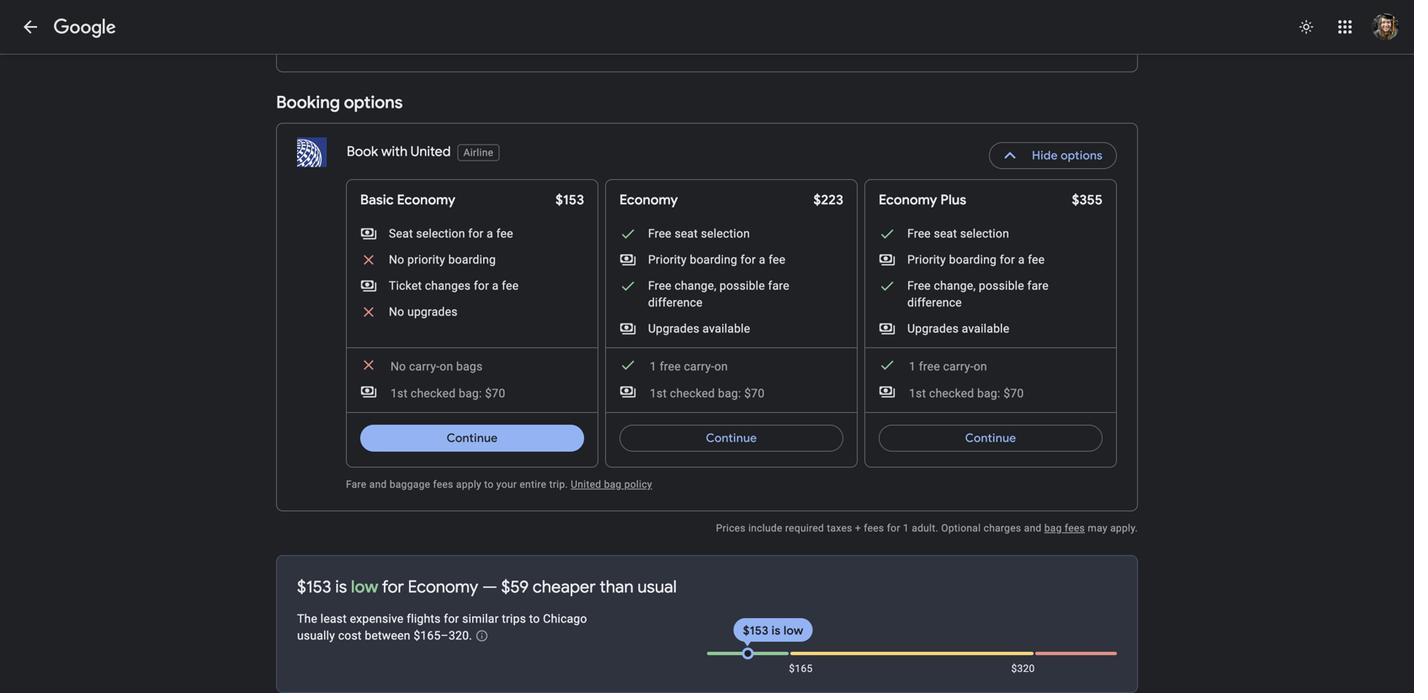 Task type: vqa. For each thing, say whether or not it's contained in the screenshot.
Things
no



Task type: describe. For each thing, give the bounding box(es) containing it.
free change, possible fare difference for economy plus
[[908, 279, 1049, 310]]

bag fees button
[[1045, 523, 1086, 535]]

usually
[[297, 630, 335, 644]]

hide options button
[[990, 136, 1118, 176]]

chicago
[[543, 613, 587, 627]]

taxes
[[827, 523, 853, 535]]

ticket changes for a fee
[[389, 279, 519, 293]]

apply.
[[1111, 523, 1139, 535]]

checked for basic economy
[[411, 387, 456, 401]]

seat selection for a fee
[[389, 227, 514, 241]]

ord
[[605, 43, 626, 55]]

basic economy
[[360, 192, 456, 209]]

0 vertical spatial united
[[355, 43, 385, 55]]

seat
[[389, 227, 413, 241]]

similar
[[462, 613, 499, 627]]

united bag policy link
[[571, 479, 653, 491]]

$153 for $153 is low
[[743, 624, 769, 639]]

free change, possible fare difference for economy
[[649, 279, 790, 310]]

1 vertical spatial united
[[411, 143, 451, 160]]

$165–320.
[[414, 630, 473, 644]]

the least expensive flights for similar trips to chicago usually cost between $165–320.
[[297, 613, 587, 644]]

adult.
[[912, 523, 939, 535]]

1 continue from the left
[[447, 431, 498, 446]]

fare and baggage fees apply to your entire trip. united bag policy
[[346, 479, 653, 491]]

charges
[[984, 523, 1022, 535]]

possible for economy
[[720, 279, 765, 293]]

free seat selection for economy
[[649, 227, 750, 241]]

1st checked bag: $70 for economy
[[910, 387, 1024, 401]]

2 $70 from the left
[[745, 387, 765, 401]]

no for no upgrades
[[389, 305, 405, 319]]

flights
[[407, 613, 441, 627]]

may
[[1088, 523, 1108, 535]]

lga
[[632, 43, 652, 55]]

—
[[482, 577, 498, 598]]

your
[[497, 479, 517, 491]]

book
[[347, 143, 378, 160]]

least
[[321, 613, 347, 627]]

checked for economy
[[670, 387, 715, 401]]

priority boarding for a fee for economy plus
[[908, 253, 1045, 267]]

go back image
[[20, 17, 40, 37]]

$70 for economy
[[1004, 387, 1024, 401]]

free for economy
[[660, 360, 681, 374]]

+47% emissions button
[[919, 23, 1014, 58]]

1 for economy plus
[[910, 360, 916, 374]]

economy plus
[[879, 192, 967, 209]]

upgrades available for economy plus
[[908, 322, 1010, 336]]

$355
[[1073, 192, 1103, 209]]

possible for economy plus
[[979, 279, 1025, 293]]

priority for economy plus
[[908, 253, 947, 267]]

optional
[[942, 523, 981, 535]]

1 horizontal spatial 1
[[904, 523, 910, 535]]

priority boarding for a fee for economy
[[649, 253, 786, 267]]

$70 for basic
[[485, 387, 506, 401]]

airline
[[464, 147, 494, 159]]

1 free carry-on for economy plus
[[910, 360, 988, 374]]

learn more about price insights image
[[476, 630, 489, 643]]

expensive
[[350, 613, 404, 627]]

bag: for economy
[[978, 387, 1001, 401]]

1 vertical spatial bag
[[1045, 523, 1063, 535]]

0 vertical spatial and
[[370, 479, 387, 491]]

priority for economy
[[649, 253, 687, 267]]

on for economy
[[715, 360, 728, 374]]

emissions
[[952, 43, 1000, 54]]

on for economy plus
[[974, 360, 988, 374]]

$153 for $153 is low for economy — $59 cheaper than usual
[[297, 577, 332, 598]]

continue for economy plus
[[966, 431, 1017, 446]]

1 free carry-on for economy
[[650, 360, 728, 374]]

available for economy plus
[[962, 322, 1010, 336]]

booking options
[[276, 92, 403, 113]]

to inside the least expensive flights for similar trips to chicago usually cost between $165–320.
[[529, 613, 540, 627]]

0 horizontal spatial bag
[[604, 479, 622, 491]]

fare for $355
[[1028, 279, 1049, 293]]

first checked bag costs 70 us dollars element for economy
[[620, 384, 765, 403]]

$165
[[790, 664, 813, 675]]

bag: for basic
[[459, 387, 482, 401]]

upgrades for economy
[[649, 322, 700, 336]]

usual
[[638, 577, 677, 598]]

ticket
[[389, 279, 422, 293]]

seat for economy plus
[[934, 227, 958, 241]]

0 horizontal spatial fees
[[433, 479, 454, 491]]

basic
[[360, 192, 394, 209]]

seat for economy
[[675, 227, 698, 241]]

the
[[297, 613, 318, 627]]

boarding for economy plus
[[950, 253, 997, 267]]

no for no priority boarding
[[389, 253, 405, 267]]

include
[[749, 523, 783, 535]]

with
[[382, 143, 408, 160]]

2 1st checked bag: $70 from the left
[[650, 387, 765, 401]]

$223
[[814, 192, 844, 209]]

1 on from the left
[[440, 360, 453, 374]]



Task type: locate. For each thing, give the bounding box(es) containing it.
1 horizontal spatial united
[[411, 143, 451, 160]]

1 bag: from the left
[[459, 387, 482, 401]]

1 $70 from the left
[[485, 387, 506, 401]]

1 vertical spatial options
[[1061, 148, 1103, 163]]

cheaper
[[533, 577, 596, 598]]

first checked bag costs 70 us dollars element for basic economy
[[360, 384, 506, 403]]

1 horizontal spatial seat
[[934, 227, 958, 241]]

fare
[[769, 279, 790, 293], [1028, 279, 1049, 293]]

between
[[365, 630, 411, 644]]

for inside the least expensive flights for similar trips to chicago usually cost between $165–320.
[[444, 613, 459, 627]]

2 carry- from the left
[[684, 360, 715, 374]]

1 horizontal spatial 1st
[[650, 387, 667, 401]]

0 horizontal spatial to
[[485, 479, 494, 491]]

0 vertical spatial options
[[344, 92, 403, 113]]

3 1st from the left
[[910, 387, 927, 401]]

1 fare from the left
[[769, 279, 790, 293]]

hide options
[[1033, 148, 1103, 163]]

0 horizontal spatial is
[[335, 577, 347, 598]]

change,
[[675, 279, 717, 293], [934, 279, 976, 293]]

difference for economy plus
[[908, 296, 962, 310]]

united up booking options
[[355, 43, 385, 55]]

2 vertical spatial no
[[391, 360, 406, 374]]

options for hide options
[[1061, 148, 1103, 163]]

0 horizontal spatial upgrades available
[[649, 322, 751, 336]]

0 vertical spatial no
[[389, 253, 405, 267]]

1 horizontal spatial free change, possible fare difference
[[908, 279, 1049, 310]]

1 vertical spatial low
[[784, 624, 804, 639]]

free seat selection for economy plus
[[908, 227, 1010, 241]]

2 horizontal spatial on
[[974, 360, 988, 374]]

2 horizontal spatial $153
[[743, 624, 769, 639]]

bags
[[457, 360, 483, 374]]

1 seat from the left
[[675, 227, 698, 241]]

flight details. return flight on friday, january 19. leaves o'hare international airport at 2:00 pm on friday, january 19 and arrives at laguardia airport at 5:13 pm on friday, january 19. image
[[1087, 19, 1128, 60]]

upgrades available
[[649, 322, 751, 336], [908, 322, 1010, 336]]

2 difference from the left
[[908, 296, 962, 310]]

2 1st from the left
[[650, 387, 667, 401]]

and
[[370, 479, 387, 491], [1025, 523, 1042, 535]]

0 horizontal spatial $70
[[485, 387, 506, 401]]

apply
[[456, 479, 482, 491]]

change appearance image
[[1287, 7, 1327, 47]]

carry-
[[409, 360, 440, 374], [684, 360, 715, 374], [944, 360, 974, 374]]

1 horizontal spatial on
[[715, 360, 728, 374]]

1 change, from the left
[[675, 279, 717, 293]]

first checked bag costs 70 us dollars element for economy plus
[[879, 384, 1024, 403]]

2 horizontal spatial first checked bag costs 70 us dollars element
[[879, 384, 1024, 403]]

booking
[[276, 92, 340, 113]]

selection
[[416, 227, 465, 241], [701, 227, 750, 241], [961, 227, 1010, 241]]

2 change, from the left
[[934, 279, 976, 293]]

low for $153 is low for economy — $59 cheaper than usual
[[351, 577, 379, 598]]

$59
[[502, 577, 529, 598]]

upgrades available for economy
[[649, 322, 751, 336]]

$153 for $153
[[556, 192, 585, 209]]

1 horizontal spatial change,
[[934, 279, 976, 293]]

and right charges
[[1025, 523, 1042, 535]]

2 horizontal spatial 1st
[[910, 387, 927, 401]]

2 continue from the left
[[706, 431, 757, 446]]

fare for $223
[[769, 279, 790, 293]]

2 bag: from the left
[[718, 387, 742, 401]]

1st checked bag: $70
[[391, 387, 506, 401], [650, 387, 765, 401], [910, 387, 1024, 401]]

economy
[[397, 192, 456, 209], [620, 192, 678, 209], [879, 192, 938, 209], [408, 577, 479, 598]]

1 horizontal spatial free seat selection
[[908, 227, 1010, 241]]

3 bag: from the left
[[978, 387, 1001, 401]]

no down seat
[[389, 253, 405, 267]]

3 continue from the left
[[966, 431, 1017, 446]]

2 boarding from the left
[[690, 253, 738, 267]]

possible
[[720, 279, 765, 293], [979, 279, 1025, 293]]

fees right +
[[864, 523, 885, 535]]

2 free change, possible fare difference from the left
[[908, 279, 1049, 310]]

1 horizontal spatial and
[[1025, 523, 1042, 535]]

0 horizontal spatial difference
[[649, 296, 703, 310]]

+47%
[[924, 43, 949, 54]]

no priority boarding
[[389, 253, 496, 267]]

options up book
[[344, 92, 403, 113]]

bag left may
[[1045, 523, 1063, 535]]

carry- for economy
[[684, 360, 715, 374]]

0 horizontal spatial available
[[703, 322, 751, 336]]

0 horizontal spatial checked
[[411, 387, 456, 401]]

bag
[[604, 479, 622, 491], [1045, 523, 1063, 535]]

1 free carry-on
[[650, 360, 728, 374], [910, 360, 988, 374]]

1 horizontal spatial fare
[[1028, 279, 1049, 293]]

low
[[351, 577, 379, 598], [784, 624, 804, 639]]

2 fare from the left
[[1028, 279, 1049, 293]]

upgrades
[[408, 305, 458, 319]]

no upgrades
[[389, 305, 458, 319]]

2 available from the left
[[962, 322, 1010, 336]]

$70
[[485, 387, 506, 401], [745, 387, 765, 401], [1004, 387, 1024, 401]]

1 horizontal spatial selection
[[701, 227, 750, 241]]

0 horizontal spatial $153
[[297, 577, 332, 598]]

trip.
[[550, 479, 568, 491]]

1 free from the left
[[660, 360, 681, 374]]

continue button for economy
[[620, 419, 844, 459]]

low up the $165
[[784, 624, 804, 639]]

no for no carry-on bags
[[391, 360, 406, 374]]

no carry-on bags
[[391, 360, 483, 374]]

1 horizontal spatial priority
[[908, 253, 947, 267]]

2 priority from the left
[[908, 253, 947, 267]]

carry- for economy plus
[[944, 360, 974, 374]]

2 free from the left
[[919, 360, 941, 374]]

low for $153 is low
[[784, 624, 804, 639]]

1 horizontal spatial free
[[919, 360, 941, 374]]

2 free seat selection from the left
[[908, 227, 1010, 241]]

on
[[440, 360, 453, 374], [715, 360, 728, 374], [974, 360, 988, 374]]

hide
[[1033, 148, 1058, 163]]

1 available from the left
[[703, 322, 751, 336]]

0 horizontal spatial continue button
[[360, 419, 585, 459]]

checked
[[411, 387, 456, 401], [670, 387, 715, 401], [930, 387, 975, 401]]

+
[[856, 523, 862, 535]]

1 selection from the left
[[416, 227, 465, 241]]

1 horizontal spatial 1st checked bag: $70
[[650, 387, 765, 401]]

ord – lga
[[605, 43, 652, 55]]

1st for economy
[[650, 387, 667, 401]]

upgrades for economy plus
[[908, 322, 959, 336]]

free
[[660, 360, 681, 374], [919, 360, 941, 374]]

1st for basic economy
[[391, 387, 408, 401]]

book with united
[[347, 143, 451, 160]]

2 horizontal spatial united
[[571, 479, 602, 491]]

0 horizontal spatial fare
[[769, 279, 790, 293]]

0 horizontal spatial free
[[660, 360, 681, 374]]

options
[[344, 92, 403, 113], [1061, 148, 1103, 163]]

1 horizontal spatial options
[[1061, 148, 1103, 163]]

upgrades
[[649, 322, 700, 336], [908, 322, 959, 336]]

no down no upgrades
[[391, 360, 406, 374]]

1 priority boarding for a fee from the left
[[649, 253, 786, 267]]

free seat selection
[[649, 227, 750, 241], [908, 227, 1010, 241]]

1 upgrades available from the left
[[649, 322, 751, 336]]

free
[[649, 227, 672, 241], [908, 227, 931, 241], [649, 279, 672, 293], [908, 279, 931, 293]]

0 vertical spatial bag
[[604, 479, 622, 491]]

2 upgrades available from the left
[[908, 322, 1010, 336]]

1 horizontal spatial upgrades
[[908, 322, 959, 336]]

first checked bag costs 70 us dollars element
[[360, 384, 506, 403], [620, 384, 765, 403], [879, 384, 1024, 403]]

2 horizontal spatial continue
[[966, 431, 1017, 446]]

fee
[[497, 227, 514, 241], [769, 253, 786, 267], [1028, 253, 1045, 267], [502, 279, 519, 293]]

2 vertical spatial united
[[571, 479, 602, 491]]

0 horizontal spatial free change, possible fare difference
[[649, 279, 790, 310]]

difference for economy
[[649, 296, 703, 310]]

to right trips
[[529, 613, 540, 627]]

baggage
[[390, 479, 431, 491]]

policy
[[625, 479, 653, 491]]

1 horizontal spatial $153
[[556, 192, 585, 209]]

for
[[469, 227, 484, 241], [741, 253, 756, 267], [1000, 253, 1016, 267], [474, 279, 489, 293], [887, 523, 901, 535], [382, 577, 404, 598], [444, 613, 459, 627]]

0 horizontal spatial 1
[[650, 360, 657, 374]]

difference
[[649, 296, 703, 310], [908, 296, 962, 310]]

1st for economy plus
[[910, 387, 927, 401]]

cost
[[338, 630, 362, 644]]

priority
[[649, 253, 687, 267], [908, 253, 947, 267]]

0 horizontal spatial priority boarding for a fee
[[649, 253, 786, 267]]

is for $153 is low
[[772, 624, 781, 639]]

1 horizontal spatial bag:
[[718, 387, 742, 401]]

0 vertical spatial $153
[[556, 192, 585, 209]]

1 horizontal spatial to
[[529, 613, 540, 627]]

2 checked from the left
[[670, 387, 715, 401]]

2 horizontal spatial fees
[[1065, 523, 1086, 535]]

2 horizontal spatial 1
[[910, 360, 916, 374]]

1 1st checked bag: $70 from the left
[[391, 387, 506, 401]]

$153
[[556, 192, 585, 209], [297, 577, 332, 598], [743, 624, 769, 639]]

2 horizontal spatial 1st checked bag: $70
[[910, 387, 1024, 401]]

1 horizontal spatial difference
[[908, 296, 962, 310]]

0 horizontal spatial low
[[351, 577, 379, 598]]

1 horizontal spatial fees
[[864, 523, 885, 535]]

0 horizontal spatial and
[[370, 479, 387, 491]]

3 $70 from the left
[[1004, 387, 1024, 401]]

is for $153 is low for economy — $59 cheaper than usual
[[335, 577, 347, 598]]

priority
[[408, 253, 445, 267]]

0 vertical spatial to
[[485, 479, 494, 491]]

prices
[[716, 523, 746, 535]]

boarding
[[449, 253, 496, 267], [690, 253, 738, 267], [950, 253, 997, 267]]

1 upgrades from the left
[[649, 322, 700, 336]]

0 vertical spatial is
[[335, 577, 347, 598]]

1 checked from the left
[[411, 387, 456, 401]]

options inside dropdown button
[[1061, 148, 1103, 163]]

1 continue button from the left
[[360, 419, 585, 459]]

1 horizontal spatial first checked bag costs 70 us dollars element
[[620, 384, 765, 403]]

3 continue button from the left
[[879, 419, 1103, 459]]

2 horizontal spatial selection
[[961, 227, 1010, 241]]

0 horizontal spatial free seat selection
[[649, 227, 750, 241]]

a
[[487, 227, 494, 241], [759, 253, 766, 267], [1019, 253, 1025, 267], [492, 279, 499, 293]]

0 horizontal spatial 1st checked bag: $70
[[391, 387, 506, 401]]

0 horizontal spatial seat
[[675, 227, 698, 241]]

1st
[[391, 387, 408, 401], [650, 387, 667, 401], [910, 387, 927, 401]]

0 horizontal spatial 1st
[[391, 387, 408, 401]]

plus
[[941, 192, 967, 209]]

fees left may
[[1065, 523, 1086, 535]]

2 horizontal spatial checked
[[930, 387, 975, 401]]

2 continue button from the left
[[620, 419, 844, 459]]

selection for economy plus
[[961, 227, 1010, 241]]

1 boarding from the left
[[449, 253, 496, 267]]

1 for economy
[[650, 360, 657, 374]]

1 horizontal spatial is
[[772, 624, 781, 639]]

1 vertical spatial to
[[529, 613, 540, 627]]

changes
[[425, 279, 471, 293]]

2 horizontal spatial bag:
[[978, 387, 1001, 401]]

3 checked from the left
[[930, 387, 975, 401]]

1 possible from the left
[[720, 279, 765, 293]]

0 horizontal spatial first checked bag costs 70 us dollars element
[[360, 384, 506, 403]]

fees left apply
[[433, 479, 454, 491]]

1 vertical spatial is
[[772, 624, 781, 639]]

0 vertical spatial low
[[351, 577, 379, 598]]

0 horizontal spatial boarding
[[449, 253, 496, 267]]

1 difference from the left
[[649, 296, 703, 310]]

1 1 free carry-on from the left
[[650, 360, 728, 374]]

change, for economy plus
[[934, 279, 976, 293]]

2 first checked bag costs 70 us dollars element from the left
[[620, 384, 765, 403]]

–
[[626, 43, 632, 55]]

required
[[786, 523, 825, 535]]

1 vertical spatial no
[[389, 305, 405, 319]]

1 priority from the left
[[649, 253, 687, 267]]

$320
[[1012, 664, 1036, 675]]

1 vertical spatial $153
[[297, 577, 332, 598]]

2 1 free carry-on from the left
[[910, 360, 988, 374]]

0 horizontal spatial upgrades
[[649, 322, 700, 336]]

2 on from the left
[[715, 360, 728, 374]]

1 horizontal spatial checked
[[670, 387, 715, 401]]

2 horizontal spatial continue button
[[879, 419, 1103, 459]]

boarding for economy
[[690, 253, 738, 267]]

low up expensive
[[351, 577, 379, 598]]

fare
[[346, 479, 367, 491]]

0 horizontal spatial selection
[[416, 227, 465, 241]]

2 horizontal spatial carry-
[[944, 360, 974, 374]]

1 vertical spatial and
[[1025, 523, 1042, 535]]

0 horizontal spatial priority
[[649, 253, 687, 267]]

selection for economy
[[701, 227, 750, 241]]

1 horizontal spatial low
[[784, 624, 804, 639]]

$153 is low
[[743, 624, 804, 639]]

change, for economy
[[675, 279, 717, 293]]

1 horizontal spatial $70
[[745, 387, 765, 401]]

$153 is low for economy — $59 cheaper than usual
[[297, 577, 677, 598]]

bag left policy
[[604, 479, 622, 491]]

1 carry- from the left
[[409, 360, 440, 374]]

1 horizontal spatial priority boarding for a fee
[[908, 253, 1045, 267]]

1 first checked bag costs 70 us dollars element from the left
[[360, 384, 506, 403]]

3 1st checked bag: $70 from the left
[[910, 387, 1024, 401]]

and right fare
[[370, 479, 387, 491]]

3 selection from the left
[[961, 227, 1010, 241]]

checked for economy plus
[[930, 387, 975, 401]]

2 vertical spatial $153
[[743, 624, 769, 639]]

1 horizontal spatial continue button
[[620, 419, 844, 459]]

free for economy plus
[[919, 360, 941, 374]]

+47% emissions
[[924, 43, 1000, 54]]

2 seat from the left
[[934, 227, 958, 241]]

2 priority boarding for a fee from the left
[[908, 253, 1045, 267]]

1
[[650, 360, 657, 374], [910, 360, 916, 374], [904, 523, 910, 535]]

1 horizontal spatial boarding
[[690, 253, 738, 267]]

1 free seat selection from the left
[[649, 227, 750, 241]]

2 selection from the left
[[701, 227, 750, 241]]

2 horizontal spatial boarding
[[950, 253, 997, 267]]

is
[[335, 577, 347, 598], [772, 624, 781, 639]]

entire
[[520, 479, 547, 491]]

available for economy
[[703, 322, 751, 336]]

continue for economy
[[706, 431, 757, 446]]

2 upgrades from the left
[[908, 322, 959, 336]]

no down ticket
[[389, 305, 405, 319]]

1 horizontal spatial possible
[[979, 279, 1025, 293]]

to left your
[[485, 479, 494, 491]]

options right hide
[[1061, 148, 1103, 163]]

3 first checked bag costs 70 us dollars element from the left
[[879, 384, 1024, 403]]

3 on from the left
[[974, 360, 988, 374]]

trips
[[502, 613, 526, 627]]

available
[[703, 322, 751, 336], [962, 322, 1010, 336]]

1 horizontal spatial bag
[[1045, 523, 1063, 535]]

3 boarding from the left
[[950, 253, 997, 267]]

2 possible from the left
[[979, 279, 1025, 293]]

options for booking options
[[344, 92, 403, 113]]

united right with
[[411, 143, 451, 160]]

free change, possible fare difference
[[649, 279, 790, 310], [908, 279, 1049, 310]]

0 horizontal spatial carry-
[[409, 360, 440, 374]]

prices include required taxes + fees for 1 adult. optional charges and bag fees may apply.
[[716, 523, 1139, 535]]

to
[[485, 479, 494, 491], [529, 613, 540, 627]]

1 free change, possible fare difference from the left
[[649, 279, 790, 310]]

3 carry- from the left
[[944, 360, 974, 374]]

1 horizontal spatial continue
[[706, 431, 757, 446]]

0 horizontal spatial continue
[[447, 431, 498, 446]]

continue button for economy plus
[[879, 419, 1103, 459]]

1st checked bag: $70 for basic
[[391, 387, 506, 401]]

united right trip.
[[571, 479, 602, 491]]

0 horizontal spatial bag:
[[459, 387, 482, 401]]

1 horizontal spatial 1 free carry-on
[[910, 360, 988, 374]]

1 1st from the left
[[391, 387, 408, 401]]

than
[[600, 577, 634, 598]]

united
[[355, 43, 385, 55], [411, 143, 451, 160], [571, 479, 602, 491]]

2 horizontal spatial $70
[[1004, 387, 1024, 401]]



